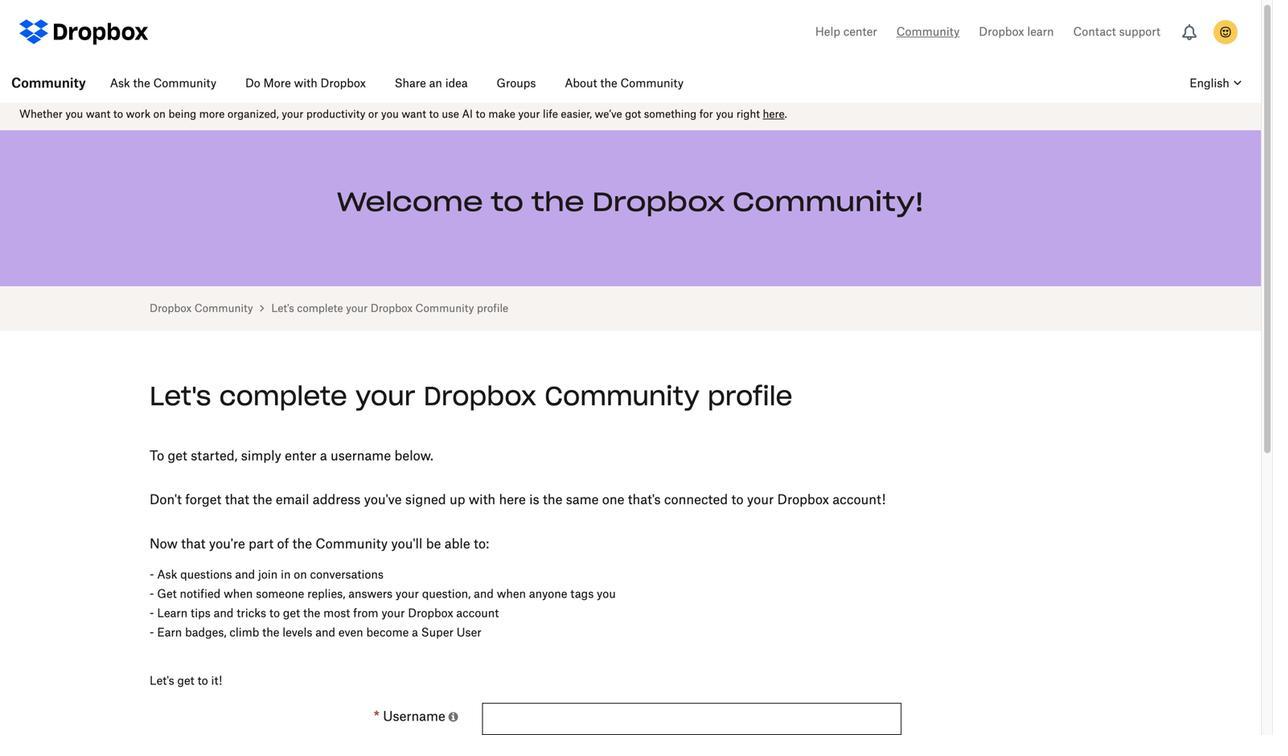 Task type: locate. For each thing, give the bounding box(es) containing it.
1 horizontal spatial when
[[497, 589, 526, 600]]

ask the community link
[[97, 64, 229, 103]]

get
[[157, 589, 177, 600]]

you inside - ask questions and join in on conversations - get notified when someone replies, answers your question, and when anyone tags you - learn tips and tricks to get the most from your dropbox account - earn badges, climb the levels and even become a super user
[[597, 589, 616, 600]]

help
[[815, 27, 840, 38]]

help center link
[[815, 23, 877, 42]]

want down 'share'
[[402, 109, 426, 120]]

groups
[[497, 78, 536, 89]]

community link up whether
[[0, 64, 97, 103]]

on inside - ask questions and join in on conversations - get notified when someone replies, answers your question, and when anyone tags you - learn tips and tricks to get the most from your dropbox account - earn badges, climb the levels and even become a super user
[[294, 569, 307, 581]]

dropbox
[[979, 27, 1024, 38], [320, 78, 366, 89], [592, 191, 725, 216], [150, 304, 192, 314], [371, 304, 413, 314], [424, 385, 536, 411], [777, 494, 829, 507], [408, 608, 453, 619]]

- ask questions and join in on conversations - get notified when someone replies, answers your question, and when anyone tags you - learn tips and tricks to get the most from your dropbox account - earn badges, climb the levels and even become a super user
[[150, 569, 616, 639]]

1 horizontal spatial profile
[[708, 385, 793, 411]]

up
[[450, 494, 465, 507]]

ask inside - ask questions and join in on conversations - get notified when someone replies, answers your question, and when anyone tags you - learn tips and tricks to get the most from your dropbox account - earn badges, climb the levels and even become a super user
[[157, 569, 177, 581]]

don't forget that the email address you've signed up with here is the same one that's connected to your dropbox account!
[[150, 494, 886, 507]]

0 vertical spatial ask
[[110, 78, 130, 89]]

community link right "center"
[[896, 23, 960, 42]]

get up levels
[[283, 608, 300, 619]]

that right now
[[181, 538, 205, 551]]

get
[[168, 450, 187, 463], [283, 608, 300, 619], [177, 676, 194, 687]]

center
[[843, 27, 877, 38]]

support
[[1119, 27, 1160, 38]]

1 horizontal spatial ask
[[157, 569, 177, 581]]

0 horizontal spatial here
[[499, 494, 526, 507]]

easier,
[[561, 109, 592, 120]]

whether you want to work on being more organized, your productivity or you want to use ai to make your life easier, we've got something for you right here .
[[19, 109, 787, 120]]

here link
[[763, 109, 785, 120]]

to inside - ask questions and join in on conversations - get notified when someone replies, answers your question, and when anyone tags you - learn tips and tricks to get the most from your dropbox account - earn badges, climb the levels and even become a super user
[[269, 608, 280, 619]]

your
[[282, 109, 303, 120], [518, 109, 540, 120], [346, 304, 368, 314], [355, 385, 415, 411], [747, 494, 774, 507], [396, 589, 419, 600], [381, 608, 405, 619]]

a
[[320, 450, 327, 463], [412, 627, 418, 639]]

now that you're part of the community you'll be able to:
[[150, 538, 489, 551]]

when
[[224, 589, 253, 600], [497, 589, 526, 600]]

1 horizontal spatial want
[[402, 109, 426, 120]]

with right 'more'
[[294, 78, 317, 89]]

community link
[[896, 23, 960, 42], [0, 64, 97, 103]]

1 vertical spatial ask
[[157, 569, 177, 581]]

enter
[[285, 450, 316, 463]]

account!
[[833, 494, 886, 507]]

that right forget in the left bottom of the page
[[225, 494, 249, 507]]

community
[[896, 27, 960, 38], [11, 77, 86, 90], [153, 78, 216, 89], [620, 78, 684, 89], [194, 304, 253, 314], [415, 304, 474, 314], [545, 385, 699, 411], [316, 538, 388, 551]]

want
[[86, 109, 110, 120], [402, 109, 426, 120]]

anyone
[[529, 589, 567, 600]]

3 - from the top
[[150, 608, 154, 619]]

1 vertical spatial with
[[469, 494, 495, 507]]

2 when from the left
[[497, 589, 526, 600]]

1 horizontal spatial on
[[294, 569, 307, 581]]

make
[[488, 109, 515, 120]]

with right up
[[469, 494, 495, 507]]

being
[[168, 109, 196, 120]]

2 vertical spatial get
[[177, 676, 194, 687]]

when left anyone
[[497, 589, 526, 600]]

- down now
[[150, 569, 154, 581]]

ask
[[110, 78, 130, 89], [157, 569, 177, 581]]

in
[[281, 569, 291, 581]]

this is the name you'll be known as in the community. image
[[448, 711, 458, 723]]

organized,
[[227, 109, 279, 120]]

complete
[[297, 304, 343, 314], [219, 385, 347, 411]]

a inside - ask questions and join in on conversations - get notified when someone replies, answers your question, and when anyone tags you - learn tips and tricks to get the most from your dropbox account - earn badges, climb the levels and even become a super user
[[412, 627, 418, 639]]

- left earn
[[150, 627, 154, 639]]

on
[[153, 109, 166, 120], [294, 569, 307, 581]]

answers
[[348, 589, 393, 600]]

0 horizontal spatial a
[[320, 450, 327, 463]]

1 horizontal spatial with
[[469, 494, 495, 507]]

* username
[[374, 711, 445, 723]]

one
[[602, 494, 624, 507]]

a left super
[[412, 627, 418, 639]]

more
[[199, 109, 225, 120]]

0 vertical spatial with
[[294, 78, 317, 89]]

0 vertical spatial profile
[[477, 304, 508, 314]]

0 vertical spatial on
[[153, 109, 166, 120]]

- left get
[[150, 589, 154, 600]]

do more with dropbox link
[[232, 64, 379, 103]]

help center
[[815, 27, 877, 38]]

profile
[[477, 304, 508, 314], [708, 385, 793, 411]]

right
[[736, 109, 760, 120]]

get inside - ask questions and join in on conversations - get notified when someone replies, answers your question, and when anyone tags you - learn tips and tricks to get the most from your dropbox account - earn badges, climb the levels and even become a super user
[[283, 608, 300, 619]]

0 vertical spatial get
[[168, 450, 187, 463]]

contact support
[[1073, 27, 1160, 38]]

None text field
[[482, 703, 902, 735]]

here right right
[[763, 109, 785, 120]]

part
[[249, 538, 274, 551]]

for
[[699, 109, 713, 120]]

it!
[[211, 676, 222, 687]]

you're
[[209, 538, 245, 551]]

*
[[374, 711, 380, 723]]

a right enter
[[320, 450, 327, 463]]

here left is
[[499, 494, 526, 507]]

you
[[65, 109, 83, 120], [381, 109, 399, 120], [716, 109, 734, 120], [597, 589, 616, 600]]

dropbox inside - ask questions and join in on conversations - get notified when someone replies, answers your question, and when anyone tags you - learn tips and tricks to get the most from your dropbox account - earn badges, climb the levels and even become a super user
[[408, 608, 453, 619]]

1 vertical spatial on
[[294, 569, 307, 581]]

tricks
[[237, 608, 266, 619]]

0 horizontal spatial want
[[86, 109, 110, 120]]

ask up work
[[110, 78, 130, 89]]

0 horizontal spatial when
[[224, 589, 253, 600]]

want left work
[[86, 109, 110, 120]]

get right to at the bottom left of the page
[[168, 450, 187, 463]]

connected
[[664, 494, 728, 507]]

with
[[294, 78, 317, 89], [469, 494, 495, 507]]

when up tricks
[[224, 589, 253, 600]]

0 vertical spatial community link
[[896, 23, 960, 42]]

got
[[625, 109, 641, 120]]

- left learn
[[150, 608, 154, 619]]

ask up get
[[157, 569, 177, 581]]

even
[[338, 627, 363, 639]]

let's complete your dropbox community profile
[[271, 304, 508, 314], [150, 385, 793, 411]]

0 horizontal spatial on
[[153, 109, 166, 120]]

1 vertical spatial a
[[412, 627, 418, 639]]

let's
[[271, 304, 294, 314], [150, 385, 211, 411], [150, 676, 174, 687]]

be
[[426, 538, 441, 551]]

on right work
[[153, 109, 166, 120]]

0 vertical spatial that
[[225, 494, 249, 507]]

tags
[[570, 589, 594, 600]]

community!
[[733, 191, 924, 216]]

something
[[644, 109, 697, 120]]

2 vertical spatial let's
[[150, 676, 174, 687]]

get left it!
[[177, 676, 194, 687]]

on right in
[[294, 569, 307, 581]]

1 vertical spatial get
[[283, 608, 300, 619]]

learn
[[157, 608, 188, 619]]

1 vertical spatial profile
[[708, 385, 793, 411]]

1 vertical spatial community link
[[0, 64, 97, 103]]

signed
[[405, 494, 446, 507]]

about the community
[[565, 78, 684, 89]]

join
[[258, 569, 278, 581]]

1 horizontal spatial a
[[412, 627, 418, 639]]

1 horizontal spatial here
[[763, 109, 785, 120]]

to
[[113, 109, 123, 120], [429, 109, 439, 120], [476, 109, 485, 120], [491, 191, 524, 216], [731, 494, 744, 507], [269, 608, 280, 619], [197, 676, 208, 687]]

1 - from the top
[[150, 569, 154, 581]]

0 vertical spatial let's complete your dropbox community profile
[[271, 304, 508, 314]]

that's
[[628, 494, 661, 507]]

1 vertical spatial that
[[181, 538, 205, 551]]

here
[[763, 109, 785, 120], [499, 494, 526, 507]]

whether
[[19, 109, 63, 120]]

-
[[150, 569, 154, 581], [150, 589, 154, 600], [150, 608, 154, 619], [150, 627, 154, 639]]

you right "tags"
[[597, 589, 616, 600]]

1 vertical spatial here
[[499, 494, 526, 507]]

0 horizontal spatial community link
[[0, 64, 97, 103]]

1 horizontal spatial community link
[[896, 23, 960, 42]]



Task type: vqa. For each thing, say whether or not it's contained in the screenshot.
the 443 posts on the top
no



Task type: describe. For each thing, give the bounding box(es) containing it.
and down most
[[315, 627, 335, 639]]

replies,
[[307, 589, 345, 600]]

0 vertical spatial complete
[[297, 304, 343, 314]]

username
[[383, 711, 445, 723]]

below.
[[394, 450, 433, 463]]

you've
[[364, 494, 402, 507]]

tips
[[191, 608, 211, 619]]

groups link
[[484, 64, 549, 103]]

1 vertical spatial complete
[[219, 385, 347, 411]]

about the community link
[[552, 64, 696, 103]]

or
[[368, 109, 378, 120]]

and left join
[[235, 569, 255, 581]]

questions
[[180, 569, 232, 581]]

share
[[395, 78, 426, 89]]

email
[[276, 494, 309, 507]]

work
[[126, 109, 150, 120]]

0 horizontal spatial profile
[[477, 304, 508, 314]]

address
[[313, 494, 360, 507]]

now
[[150, 538, 178, 551]]

badges,
[[185, 627, 226, 639]]

0 vertical spatial here
[[763, 109, 785, 120]]

started,
[[191, 450, 238, 463]]

share an idea link
[[382, 64, 481, 103]]

let's get to it!
[[150, 676, 222, 687]]

same
[[566, 494, 599, 507]]

show user options menu image
[[1214, 20, 1238, 44]]

conversations
[[310, 569, 384, 581]]

dropbox learn link
[[979, 23, 1054, 42]]

forget
[[185, 494, 221, 507]]

able
[[445, 538, 470, 551]]

productivity
[[306, 109, 365, 120]]

you'll
[[391, 538, 422, 551]]

0 vertical spatial a
[[320, 450, 327, 463]]

do
[[245, 78, 260, 89]]

you right whether
[[65, 109, 83, 120]]

ai
[[462, 109, 473, 120]]

account
[[456, 608, 499, 619]]

most
[[323, 608, 350, 619]]

english
[[1190, 78, 1229, 89]]

learn
[[1027, 27, 1054, 38]]

1 vertical spatial let's complete your dropbox community profile
[[150, 385, 793, 411]]

ask the community
[[110, 78, 216, 89]]

is
[[529, 494, 539, 507]]

2 want from the left
[[402, 109, 426, 120]]

question,
[[422, 589, 471, 600]]

you right for
[[716, 109, 734, 120]]

.
[[785, 109, 787, 120]]

use
[[442, 109, 459, 120]]

welcome to the dropbox community!
[[337, 191, 924, 216]]

contact support link
[[1073, 23, 1160, 42]]

earn
[[157, 627, 182, 639]]

idea
[[445, 78, 468, 89]]

get for to get started, simply enter a username below.
[[168, 450, 187, 463]]

0 horizontal spatial that
[[181, 538, 205, 551]]

to get started, simply enter a username below.
[[150, 450, 433, 463]]

dropbox community link
[[150, 304, 253, 314]]

dropbox learn
[[979, 27, 1054, 38]]

1 when from the left
[[224, 589, 253, 600]]

do more with dropbox
[[245, 78, 366, 89]]

user
[[457, 627, 481, 639]]

of
[[277, 538, 289, 551]]

you right or
[[381, 109, 399, 120]]

get for let's get to it!
[[177, 676, 194, 687]]

climb
[[230, 627, 259, 639]]

0 horizontal spatial with
[[294, 78, 317, 89]]

more
[[263, 78, 291, 89]]

0 vertical spatial let's
[[271, 304, 294, 314]]

contact
[[1073, 27, 1116, 38]]

and right tips
[[214, 608, 234, 619]]

1 want from the left
[[86, 109, 110, 120]]

1 vertical spatial let's
[[150, 385, 211, 411]]

become
[[366, 627, 409, 639]]

notified
[[180, 589, 221, 600]]

simply
[[241, 450, 281, 463]]

4 - from the top
[[150, 627, 154, 639]]

0 horizontal spatial ask
[[110, 78, 130, 89]]

1 horizontal spatial that
[[225, 494, 249, 507]]

share an idea
[[395, 78, 468, 89]]

welcome
[[337, 191, 483, 216]]

about
[[565, 78, 597, 89]]

dropbox inside "link"
[[979, 27, 1024, 38]]

2 - from the top
[[150, 589, 154, 600]]

to:
[[474, 538, 489, 551]]

and up account
[[474, 589, 494, 600]]

an
[[429, 78, 442, 89]]

we've
[[595, 109, 622, 120]]

dropbox community
[[150, 304, 253, 314]]

someone
[[256, 589, 304, 600]]

from
[[353, 608, 378, 619]]

don't
[[150, 494, 182, 507]]



